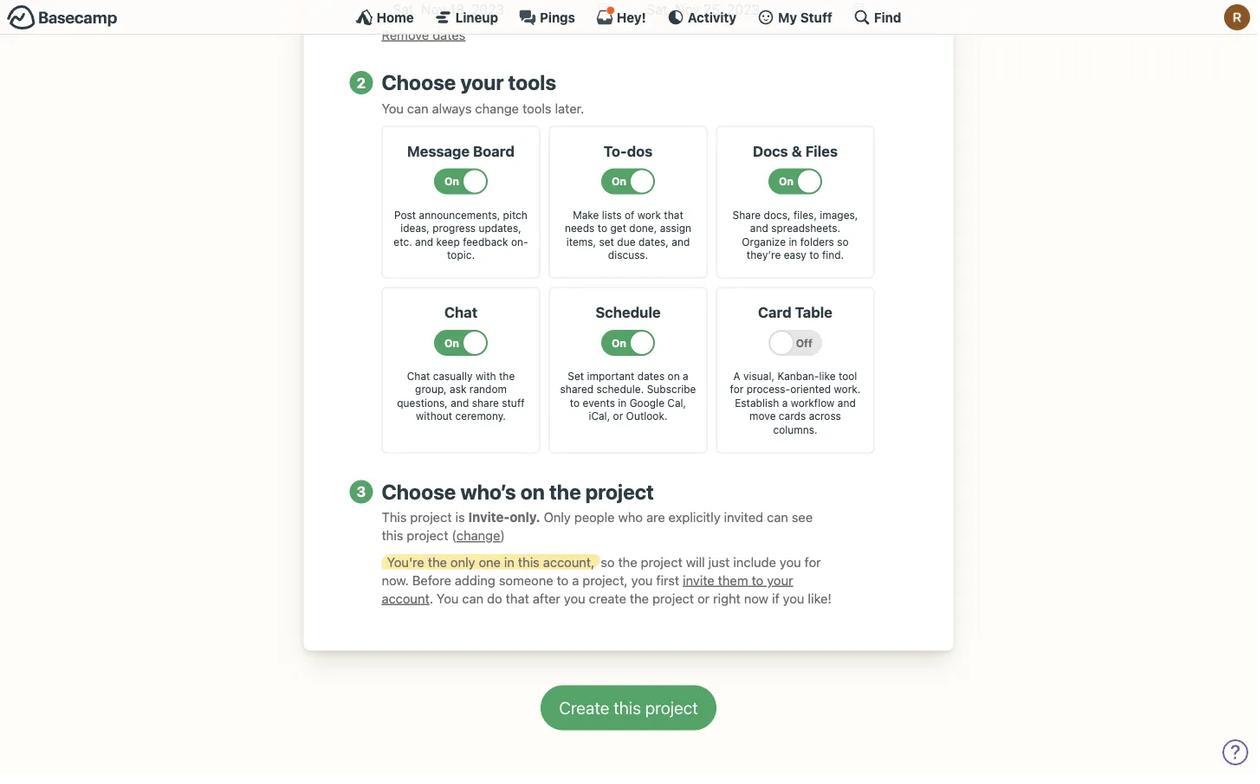 Task type: locate. For each thing, give the bounding box(es) containing it.
only
[[451, 555, 475, 570]]

1 vertical spatial dates
[[638, 370, 665, 382]]

assign
[[660, 222, 692, 234]]

chat inside chat casually with the group, ask random questions, and share stuff without ceremony.
[[407, 370, 430, 382]]

images,
[[820, 209, 858, 221]]

0 horizontal spatial this
[[382, 528, 403, 544]]

1 vertical spatial choose
[[382, 480, 456, 504]]

1 horizontal spatial on
[[668, 370, 680, 382]]

switch accounts image
[[7, 4, 118, 31]]

0 horizontal spatial dates
[[433, 27, 466, 42]]

1 horizontal spatial for
[[805, 555, 821, 570]]

google
[[630, 397, 665, 409]]

1 horizontal spatial a
[[683, 370, 689, 382]]

invite them to your account link
[[382, 573, 793, 606]]

0 horizontal spatial in
[[504, 555, 515, 570]]

share docs, files, images, and spreadsheets. organize in folders so they're easy to find.
[[733, 209, 858, 261]]

1 horizontal spatial can
[[462, 591, 484, 606]]

1 horizontal spatial or
[[698, 591, 710, 606]]

a visual, kanban-like tool for process-oriented work. establish a workflow and move cards across columns.
[[730, 370, 861, 436]]

and down ask
[[451, 397, 469, 409]]

invited
[[724, 510, 764, 525]]

0 vertical spatial in
[[789, 236, 798, 248]]

lists
[[602, 209, 622, 221]]

2 horizontal spatial in
[[789, 236, 798, 248]]

1 vertical spatial your
[[767, 573, 793, 588]]

will
[[686, 555, 705, 570]]

choose for choose who's on the project
[[382, 480, 456, 504]]

1 vertical spatial or
[[698, 591, 710, 606]]

1 horizontal spatial chat
[[444, 304, 478, 321]]

that for do
[[506, 591, 529, 606]]

can inside only people who are explicitly invited can see this project (
[[767, 510, 788, 525]]

0 vertical spatial so
[[837, 236, 849, 248]]

your up if
[[767, 573, 793, 588]]

card table
[[758, 304, 833, 321]]

workflow
[[791, 397, 835, 409]]

1 choose from the top
[[382, 70, 456, 94]]

2 horizontal spatial can
[[767, 510, 788, 525]]

0 horizontal spatial chat
[[407, 370, 430, 382]]

to down folders
[[810, 249, 819, 261]]

and
[[750, 222, 768, 234], [415, 236, 433, 248], [672, 236, 690, 248], [451, 397, 469, 409], [838, 397, 856, 409]]

0 vertical spatial your
[[461, 70, 504, 94]]

0 vertical spatial that
[[664, 209, 684, 221]]

tools up later. in the left of the page
[[508, 70, 556, 94]]

remove dates
[[382, 27, 466, 42]]

the
[[499, 370, 515, 382], [549, 480, 581, 504], [428, 555, 447, 570], [618, 555, 638, 570], [630, 591, 649, 606]]

pitch
[[503, 209, 528, 221]]

progress
[[433, 222, 476, 234]]

0 horizontal spatial that
[[506, 591, 529, 606]]

change down invite-
[[457, 528, 500, 544]]

dates
[[433, 27, 466, 42], [638, 370, 665, 382]]

you right if
[[783, 591, 805, 606]]

you left always
[[382, 100, 404, 116]]

0 horizontal spatial your
[[461, 70, 504, 94]]

to down account,
[[557, 573, 569, 588]]

1 horizontal spatial dates
[[638, 370, 665, 382]]

invite
[[683, 573, 715, 588]]

1 vertical spatial that
[[506, 591, 529, 606]]

on up subscribe
[[668, 370, 680, 382]]

&
[[792, 142, 802, 159]]

spreadsheets.
[[771, 222, 841, 234]]

1 horizontal spatial so
[[837, 236, 849, 248]]

to inside so the project will just include you for now. before adding someone to a project, you first
[[557, 573, 569, 588]]

0 horizontal spatial can
[[407, 100, 429, 116]]

1 choose date… field from the left
[[382, 0, 622, 21]]

without
[[416, 411, 453, 423]]

0 vertical spatial on
[[668, 370, 680, 382]]

move
[[750, 411, 776, 423]]

remove
[[382, 27, 429, 42]]

dos
[[627, 142, 653, 159]]

0 vertical spatial chat
[[444, 304, 478, 321]]

docs,
[[764, 209, 791, 221]]

0 vertical spatial you
[[382, 100, 404, 116]]

1 vertical spatial change
[[457, 528, 500, 544]]

dates,
[[639, 236, 669, 248]]

and down ideas,
[[415, 236, 433, 248]]

do
[[487, 591, 502, 606]]

you
[[780, 555, 801, 570], [631, 573, 653, 588], [564, 591, 586, 606], [783, 591, 805, 606]]

this down this on the left of page
[[382, 528, 403, 544]]

the up before
[[428, 555, 447, 570]]

you right . at the left bottom of the page
[[437, 591, 459, 606]]

0 vertical spatial for
[[730, 384, 744, 396]]

important
[[587, 370, 635, 382]]

updates,
[[479, 222, 521, 234]]

so
[[837, 236, 849, 248], [601, 555, 615, 570]]

None submit
[[541, 686, 717, 731]]

in inside "set important dates on a shared schedule. subscribe to events in google cal, ical, or outlook."
[[618, 397, 627, 409]]

)
[[500, 528, 505, 544]]

can down the adding
[[462, 591, 484, 606]]

so up find.
[[837, 236, 849, 248]]

1 horizontal spatial your
[[767, 573, 793, 588]]

can
[[407, 100, 429, 116], [767, 510, 788, 525], [462, 591, 484, 606]]

choose up this on the left of page
[[382, 480, 456, 504]]

tools left later. in the left of the page
[[523, 100, 552, 116]]

0 horizontal spatial a
[[572, 573, 579, 588]]

to up the now
[[752, 573, 764, 588]]

organize
[[742, 236, 786, 248]]

project up first
[[641, 555, 683, 570]]

they're
[[747, 249, 781, 261]]

choose
[[382, 70, 456, 94], [382, 480, 456, 504]]

is
[[455, 510, 465, 525]]

1 vertical spatial this
[[518, 555, 540, 570]]

docs & files
[[753, 142, 838, 159]]

my stuff
[[778, 10, 833, 25]]

change down choose your tools
[[475, 100, 519, 116]]

0 vertical spatial a
[[683, 370, 689, 382]]

project left (
[[407, 528, 448, 544]]

and inside post announcements, pitch ideas, progress updates, etc. and keep feedback on- topic.
[[415, 236, 433, 248]]

post
[[394, 209, 416, 221]]

1 vertical spatial tools
[[523, 100, 552, 116]]

so inside so the project will just include you for now. before adding someone to a project, you first
[[601, 555, 615, 570]]

Choose date… field
[[382, 0, 622, 21], [636, 0, 876, 21]]

chat casually with the group, ask random questions, and share stuff without ceremony.
[[397, 370, 525, 423]]

dates up subscribe
[[638, 370, 665, 382]]

0 vertical spatial can
[[407, 100, 429, 116]]

chat down topic.
[[444, 304, 478, 321]]

ceremony.
[[455, 411, 506, 423]]

to
[[598, 222, 608, 234], [810, 249, 819, 261], [570, 397, 580, 409], [557, 573, 569, 588], [752, 573, 764, 588]]

1 horizontal spatial choose date… field
[[636, 0, 876, 21]]

someone
[[499, 573, 553, 588]]

1 vertical spatial for
[[805, 555, 821, 570]]

folders
[[800, 236, 834, 248]]

0 horizontal spatial choose date… field
[[382, 0, 622, 21]]

set
[[599, 236, 614, 248]]

and up the organize
[[750, 222, 768, 234]]

establish
[[735, 397, 779, 409]]

to-
[[604, 142, 627, 159]]

and inside chat casually with the group, ask random questions, and share stuff without ceremony.
[[451, 397, 469, 409]]

to up set
[[598, 222, 608, 234]]

0 vertical spatial this
[[382, 528, 403, 544]]

or down invite
[[698, 591, 710, 606]]

2 vertical spatial a
[[572, 573, 579, 588]]

project inside only people who are explicitly invited can see this project (
[[407, 528, 448, 544]]

1 vertical spatial in
[[618, 397, 627, 409]]

invite-
[[468, 510, 510, 525]]

a inside a visual, kanban-like tool for process-oriented work. establish a workflow and move cards across columns.
[[782, 397, 788, 409]]

0 horizontal spatial on
[[521, 480, 545, 504]]

my
[[778, 10, 797, 25]]

0 horizontal spatial for
[[730, 384, 744, 396]]

a up subscribe
[[683, 370, 689, 382]]

this up 'someone'
[[518, 555, 540, 570]]

1 horizontal spatial that
[[664, 209, 684, 221]]

2 horizontal spatial a
[[782, 397, 788, 409]]

to down shared
[[570, 397, 580, 409]]

for down a
[[730, 384, 744, 396]]

people
[[574, 510, 615, 525]]

the up only
[[549, 480, 581, 504]]

for
[[730, 384, 744, 396], [805, 555, 821, 570]]

for up like!
[[805, 555, 821, 570]]

on up only.
[[521, 480, 545, 504]]

questions,
[[397, 397, 448, 409]]

your
[[461, 70, 504, 94], [767, 573, 793, 588]]

cal,
[[668, 397, 686, 409]]

0 horizontal spatial so
[[601, 555, 615, 570]]

that inside make lists of work that needs to get done, assign items, set due dates, and discuss.
[[664, 209, 684, 221]]

your up you can always change tools later.
[[461, 70, 504, 94]]

you're
[[387, 555, 424, 570]]

choose up always
[[382, 70, 456, 94]]

the right with
[[499, 370, 515, 382]]

columns.
[[773, 424, 818, 436]]

discuss.
[[608, 249, 648, 261]]

one
[[479, 555, 501, 570]]

chat
[[444, 304, 478, 321], [407, 370, 430, 382]]

the up project,
[[618, 555, 638, 570]]

0 vertical spatial choose
[[382, 70, 456, 94]]

1 vertical spatial so
[[601, 555, 615, 570]]

1 vertical spatial you
[[437, 591, 459, 606]]

in up easy
[[789, 236, 798, 248]]

you right include
[[780, 555, 801, 570]]

main element
[[0, 0, 1257, 35]]

and inside share docs, files, images, and spreadsheets. organize in folders so they're easy to find.
[[750, 222, 768, 234]]

process-
[[747, 384, 791, 396]]

change link
[[457, 528, 500, 544]]

you up . you can do that after you create the project or right now if you like!
[[631, 573, 653, 588]]

2 vertical spatial in
[[504, 555, 515, 570]]

chat up group,
[[407, 370, 430, 382]]

change
[[475, 100, 519, 116], [457, 528, 500, 544]]

2 choose from the top
[[382, 480, 456, 504]]

or inside "set important dates on a shared schedule. subscribe to events in google cal, ical, or outlook."
[[613, 411, 623, 423]]

in right one
[[504, 555, 515, 570]]

1 vertical spatial chat
[[407, 370, 430, 382]]

a up cards
[[782, 397, 788, 409]]

can left always
[[407, 100, 429, 116]]

and down work.
[[838, 397, 856, 409]]

and down assign
[[672, 236, 690, 248]]

a down account,
[[572, 573, 579, 588]]

1 vertical spatial on
[[521, 480, 545, 504]]

so up project,
[[601, 555, 615, 570]]

0 horizontal spatial or
[[613, 411, 623, 423]]

or right ical,
[[613, 411, 623, 423]]

can left see
[[767, 510, 788, 525]]

1 vertical spatial a
[[782, 397, 788, 409]]

that up assign
[[664, 209, 684, 221]]

hey!
[[617, 10, 646, 25]]

dates down 'lineup' link
[[433, 27, 466, 42]]

files
[[806, 142, 838, 159]]

subscribe
[[647, 384, 696, 396]]

you
[[382, 100, 404, 116], [437, 591, 459, 606]]

feedback
[[463, 236, 508, 248]]

you're the only one in this account,
[[387, 555, 595, 570]]

1 vertical spatial can
[[767, 510, 788, 525]]

to inside share docs, files, images, and spreadsheets. organize in folders so they're easy to find.
[[810, 249, 819, 261]]

0 vertical spatial dates
[[433, 27, 466, 42]]

1 horizontal spatial in
[[618, 397, 627, 409]]

like!
[[808, 591, 832, 606]]

in down schedule.
[[618, 397, 627, 409]]

that down 'someone'
[[506, 591, 529, 606]]

share
[[733, 209, 761, 221]]

only
[[544, 510, 571, 525]]

get
[[610, 222, 627, 234]]

your inside invite them to your account
[[767, 573, 793, 588]]

random
[[470, 384, 507, 396]]

0 vertical spatial or
[[613, 411, 623, 423]]



Task type: describe. For each thing, give the bounding box(es) containing it.
hey! button
[[596, 6, 646, 26]]

the inside chat casually with the group, ask random questions, and share stuff without ceremony.
[[499, 370, 515, 382]]

if
[[772, 591, 780, 606]]

find.
[[822, 249, 844, 261]]

project,
[[583, 573, 628, 588]]

across
[[809, 411, 841, 423]]

cards
[[779, 411, 806, 423]]

project up who
[[586, 480, 654, 504]]

lineup link
[[435, 9, 498, 26]]

a inside so the project will just include you for now. before adding someone to a project, you first
[[572, 573, 579, 588]]

lineup
[[456, 10, 498, 25]]

the inside so the project will just include you for now. before adding someone to a project, you first
[[618, 555, 638, 570]]

2 vertical spatial can
[[462, 591, 484, 606]]

first
[[656, 573, 680, 588]]

in inside share docs, files, images, and spreadsheets. organize in folders so they're easy to find.
[[789, 236, 798, 248]]

see
[[792, 510, 813, 525]]

my stuff button
[[757, 9, 833, 26]]

account
[[382, 591, 430, 606]]

now
[[744, 591, 769, 606]]

files,
[[794, 209, 817, 221]]

make lists of work that needs to get done, assign items, set due dates, and discuss.
[[565, 209, 692, 261]]

set important dates on a shared schedule. subscribe to events in google cal, ical, or outlook.
[[560, 370, 696, 423]]

to inside make lists of work that needs to get done, assign items, set due dates, and discuss.
[[598, 222, 608, 234]]

chat for chat casually with the group, ask random questions, and share stuff without ceremony.
[[407, 370, 430, 382]]

project down first
[[653, 591, 694, 606]]

this
[[382, 510, 407, 525]]

activity link
[[667, 9, 737, 26]]

post announcements, pitch ideas, progress updates, etc. and keep feedback on- topic.
[[394, 209, 528, 261]]

this project is invite-only.
[[382, 510, 540, 525]]

invite them to your account
[[382, 573, 793, 606]]

to-dos
[[604, 142, 653, 159]]

make
[[573, 209, 599, 221]]

only people who are explicitly invited can see this project (
[[382, 510, 813, 544]]

keep
[[436, 236, 460, 248]]

group,
[[415, 384, 447, 396]]

change )
[[457, 528, 505, 544]]

for inside a visual, kanban-like tool for process-oriented work. establish a workflow and move cards across columns.
[[730, 384, 744, 396]]

later.
[[555, 100, 584, 116]]

work
[[638, 209, 661, 221]]

who's
[[461, 480, 516, 504]]

that for work
[[664, 209, 684, 221]]

on-
[[511, 236, 528, 248]]

always
[[432, 100, 472, 116]]

account,
[[543, 555, 595, 570]]

to inside "set important dates on a shared schedule. subscribe to events in google cal, ical, or outlook."
[[570, 397, 580, 409]]

the right create
[[630, 591, 649, 606]]

shared
[[560, 384, 594, 396]]

1 horizontal spatial this
[[518, 555, 540, 570]]

with
[[476, 370, 496, 382]]

so inside share docs, files, images, and spreadsheets. organize in folders so they're easy to find.
[[837, 236, 849, 248]]

oriented
[[790, 384, 831, 396]]

announcements,
[[419, 209, 500, 221]]

remove dates link
[[382, 27, 466, 42]]

0 vertical spatial change
[[475, 100, 519, 116]]

0 vertical spatial tools
[[508, 70, 556, 94]]

done,
[[629, 222, 657, 234]]

ruby image
[[1224, 4, 1250, 30]]

on inside "set important dates on a shared schedule. subscribe to events in google cal, ical, or outlook."
[[668, 370, 680, 382]]

tool
[[839, 370, 857, 382]]

stuff
[[502, 397, 525, 409]]

a
[[734, 370, 741, 382]]

etc.
[[394, 236, 412, 248]]

and inside a visual, kanban-like tool for process-oriented work. establish a workflow and move cards across columns.
[[838, 397, 856, 409]]

for inside so the project will just include you for now. before adding someone to a project, you first
[[805, 555, 821, 570]]

of
[[625, 209, 635, 221]]

chat for chat
[[444, 304, 478, 321]]

schedule
[[596, 304, 661, 321]]

choose your tools
[[382, 70, 556, 94]]

this inside only people who are explicitly invited can see this project (
[[382, 528, 403, 544]]

items,
[[566, 236, 596, 248]]

set
[[568, 370, 584, 382]]

board
[[473, 142, 515, 159]]

2 choose date… field from the left
[[636, 0, 876, 21]]

a inside "set important dates on a shared schedule. subscribe to events in google cal, ical, or outlook."
[[683, 370, 689, 382]]

work.
[[834, 384, 861, 396]]

events
[[583, 397, 615, 409]]

create
[[589, 591, 626, 606]]

so the project will just include you for now. before adding someone to a project, you first
[[382, 555, 821, 588]]

easy
[[784, 249, 807, 261]]

needs
[[565, 222, 595, 234]]

ical,
[[589, 411, 610, 423]]

1 horizontal spatial you
[[437, 591, 459, 606]]

0 horizontal spatial you
[[382, 100, 404, 116]]

choose for choose your tools
[[382, 70, 456, 94]]

project left is
[[410, 510, 452, 525]]

and inside make lists of work that needs to get done, assign items, set due dates, and discuss.
[[672, 236, 690, 248]]

are
[[647, 510, 665, 525]]

project inside so the project will just include you for now. before adding someone to a project, you first
[[641, 555, 683, 570]]

topic.
[[447, 249, 475, 261]]

you right "after"
[[564, 591, 586, 606]]

(
[[452, 528, 457, 544]]

3
[[357, 483, 366, 500]]

.
[[430, 591, 433, 606]]

find
[[874, 10, 902, 25]]

pings
[[540, 10, 575, 25]]

dates inside "set important dates on a shared schedule. subscribe to events in google cal, ical, or outlook."
[[638, 370, 665, 382]]

after
[[533, 591, 561, 606]]

kanban-
[[778, 370, 819, 382]]

to inside invite them to your account
[[752, 573, 764, 588]]

pings button
[[519, 9, 575, 26]]

casually
[[433, 370, 473, 382]]

include
[[734, 555, 776, 570]]



Task type: vqa. For each thing, say whether or not it's contained in the screenshot.


